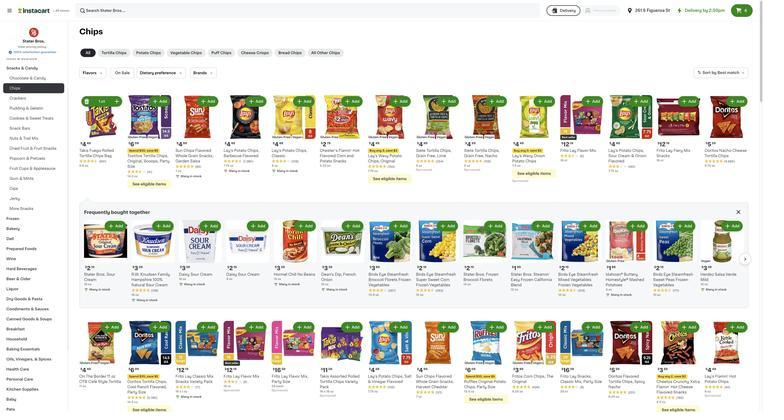 Task type: vqa. For each thing, say whether or not it's contained in the screenshot.
Sponsored badge image
yes



Task type: locate. For each thing, give the bounding box(es) containing it.
snacks, up (8)
[[578, 375, 592, 379]]

whole
[[176, 154, 187, 158], [416, 381, 428, 384]]

4 for (155)
[[371, 368, 375, 374]]

nacho inside siete tortilla chips, grain free, nacho
[[486, 154, 498, 158]]

10 oz down mixed
[[559, 294, 566, 297]]

tortilla up ranch
[[142, 381, 155, 384]]

2 horizontal spatial onion
[[636, 154, 647, 158]]

1 39 from the left
[[139, 266, 143, 269]]

6 $ 2 19 from the left
[[655, 266, 664, 272]]

condiments
[[6, 308, 30, 311]]

14.5 for 12
[[128, 401, 134, 404]]

3 for hormel chili no beans
[[277, 266, 281, 272]]

stater bros. link
[[23, 28, 45, 44]]

2 free, from the left
[[476, 154, 485, 158]]

$ 4 49 up lay's flamin' hot potato chips
[[706, 368, 717, 374]]

39 up hormel
[[281, 266, 285, 269]]

5 39 from the left
[[709, 266, 712, 269]]

49 for (991)
[[87, 142, 91, 145]]

spend for 12
[[129, 376, 139, 379]]

$ 2 19
[[85, 266, 95, 272], [228, 266, 237, 272], [418, 266, 427, 272], [465, 266, 474, 272], [560, 266, 569, 272], [655, 266, 664, 272]]

1 siete from the left
[[416, 149, 426, 153]]

flavored inside lay's potato chips, sour cream & onion flavored
[[609, 160, 625, 163]]

items for doritos tortilla chips, cool ranch flavored, party size
[[156, 409, 166, 413]]

2 $ 16 59 from the left
[[562, 368, 575, 374]]

see eligible items for tostitos tortilla chips, original, scoops, party size
[[133, 183, 166, 186]]

1 vertical spatial classic
[[193, 375, 206, 379]]

wavy for original
[[379, 154, 389, 158]]

vegan for siete tortilla chips, grain free, nacho
[[485, 136, 495, 139]]

2 variety from the left
[[345, 381, 358, 384]]

$ 11 09
[[321, 368, 333, 374]]

rolled
[[102, 149, 114, 153], [348, 375, 360, 379]]

lay's inside lay's potato chips, sour cream & onion flavored
[[609, 149, 619, 153]]

0 horizontal spatial the
[[86, 375, 93, 379]]

oz inside idahoan® buttery homestyle® mashed potatoes 4 oz
[[609, 289, 613, 292]]

lay's for lay's flamin' hot potato chips
[[705, 375, 715, 379]]

policy
[[37, 46, 46, 48]]

see eligible items for ruffles original potato chips,  party size
[[470, 398, 503, 402]]

lay's inside lay's flamin' hot potato chips
[[705, 375, 715, 379]]

size inside the ruffles original potato chips,  party size 13.5 oz
[[488, 386, 496, 390]]

1 vertical spatial 7
[[416, 396, 418, 399]]

free up lay's wavy potato chips, original
[[380, 136, 387, 139]]

sour inside daisy sour cream 16 oz
[[191, 273, 199, 277]]

(1.28k)
[[243, 160, 254, 163]]

0 horizontal spatial sun
[[176, 149, 183, 153]]

on sale button
[[111, 68, 134, 78]]

2 eye from the left
[[569, 273, 576, 277]]

49 up lay's wavy onion potato chips 7.5 oz
[[520, 142, 524, 145]]

daisy inside daisy sour cream 8 oz
[[227, 273, 237, 277]]

2 for birds eye steamfresh super sweet corn frozen vegetables
[[419, 266, 423, 272]]

stock down herdez salsa verde mild 16 oz
[[719, 289, 727, 292]]

49 for (109)
[[279, 142, 284, 145]]

nuts
[[10, 137, 18, 140]]

fuego
[[90, 149, 101, 153]]

3 10 oz from the left
[[654, 294, 661, 297]]

14.5 oz for 4
[[128, 175, 138, 178]]

free up border at the left bottom of page
[[91, 362, 98, 365]]

snacks inside frito lay fiery mix snacks 18 ct
[[657, 154, 671, 158]]

sweet
[[30, 117, 41, 120], [428, 278, 440, 282], [654, 278, 665, 282]]

family
[[158, 273, 170, 277]]

1 vertical spatial 9.25
[[609, 396, 616, 399]]

st
[[666, 8, 671, 12]]

0 horizontal spatial 9.25 oz
[[513, 391, 524, 394]]

dry goods & pasta link
[[3, 294, 64, 305]]

1 horizontal spatial 8 oz
[[705, 391, 712, 394]]

whole inside sun chips flavored whole grain snacks, garden salsa
[[176, 154, 187, 158]]

$ inside $ 1 89
[[607, 266, 609, 269]]

0 horizontal spatial daisy
[[179, 273, 190, 277]]

free for siete tortilla chips, grain free, nacho
[[477, 136, 483, 139]]

0 vertical spatial whole
[[176, 154, 187, 158]]

0 horizontal spatial $ 3 89
[[370, 266, 380, 272]]

10 oz for birds eye steamfresh mixed vegetables frozen vegetables
[[559, 294, 566, 297]]

4 up siete tortilla chips, grain free, lime
[[419, 142, 423, 147]]

0 horizontal spatial 8 oz
[[272, 165, 278, 167]]

flavored inside doritos flavored tortilla chips, spicy nacho
[[624, 375, 640, 379]]

spend $35, save $5 for 12
[[129, 376, 158, 379]]

cheese left crisps
[[241, 51, 256, 55]]

(40)
[[725, 387, 731, 390]]

2 the from the left
[[547, 375, 554, 379]]

89 up buy any 2, save $2
[[664, 368, 668, 371]]

1 vertical spatial salsa
[[716, 273, 726, 277]]

lay inside frito lay fiery mix snacks 18 ct
[[667, 149, 673, 153]]

nacho for 5
[[609, 386, 621, 390]]

$ inside $ 11 09
[[321, 368, 323, 371]]

9.25
[[513, 391, 519, 394], [609, 396, 616, 399]]

8 oz down lay's flamin' hot potato chips
[[705, 391, 712, 394]]

3 steamfresh from the left
[[672, 273, 694, 277]]

recipes
[[6, 16, 22, 20]]

product group
[[79, 95, 123, 168], [128, 95, 171, 189], [176, 95, 220, 180], [224, 95, 268, 175], [272, 95, 316, 175], [320, 95, 364, 168], [368, 95, 412, 184], [416, 95, 460, 173], [465, 95, 509, 173], [513, 95, 557, 184], [561, 95, 605, 163], [609, 95, 653, 174], [657, 95, 701, 163], [705, 95, 749, 168], [84, 220, 127, 294], [132, 220, 175, 304], [179, 220, 222, 288], [227, 220, 270, 282], [274, 220, 317, 288], [322, 220, 365, 294], [369, 220, 412, 298], [416, 220, 460, 298], [464, 220, 507, 287], [511, 220, 555, 292], [559, 220, 602, 298], [606, 220, 650, 299], [654, 220, 697, 298], [701, 220, 745, 294], [79, 322, 123, 389], [128, 322, 171, 413], [176, 322, 220, 401], [224, 322, 268, 394], [272, 322, 316, 394], [320, 322, 364, 399], [368, 322, 412, 395], [416, 322, 460, 400], [465, 322, 509, 405], [513, 322, 557, 395], [561, 322, 605, 395], [609, 322, 653, 400], [657, 322, 701, 413], [705, 322, 749, 399]]

$3
[[394, 149, 398, 152], [538, 149, 542, 152]]

birds inside the birds eye steamfresh super sweet corn frozen vegetables
[[416, 273, 426, 277]]

1 vertical spatial sun
[[416, 375, 424, 379]]

2 $ 3 39 from the left
[[323, 266, 333, 272]]

lay for size
[[570, 375, 577, 379]]

1 horizontal spatial siete
[[465, 149, 474, 153]]

oils, vinegars, & spices link
[[3, 355, 64, 365]]

bros. for stater bros. steamin' easy frozen california blend 12 oz
[[524, 273, 533, 277]]

0 horizontal spatial all
[[56, 9, 59, 12]]

pack for mix
[[204, 381, 213, 384]]

flamin' down cheetos at the bottom
[[657, 386, 670, 390]]

by
[[704, 8, 709, 12], [712, 71, 717, 75]]

$ 3 39 up herdez
[[702, 266, 712, 272]]

6
[[131, 142, 134, 147], [131, 368, 134, 374], [468, 368, 471, 374]]

style
[[98, 381, 108, 384]]

candy for snacks & candy
[[25, 66, 38, 70]]

sponsored badge image for frito lay flavor mix
[[224, 390, 240, 393]]

takis fuego rolled tortilla chips bag
[[79, 149, 114, 158]]

hot inside cheetos crunchy xxtra flamin' hot cheese flavored snacks
[[671, 386, 678, 390]]

free up siete tortilla chips, grain free, nacho
[[477, 136, 483, 139]]

1 horizontal spatial florets
[[480, 278, 493, 282]]

1 the from the left
[[86, 375, 93, 379]]

lay's for lay's potato chips, salt & vinegar flavored
[[368, 375, 378, 379]]

14.5 oz down original,
[[128, 175, 138, 178]]

1 daisy from the left
[[227, 273, 237, 277]]

eye
[[427, 273, 434, 277], [569, 273, 576, 277], [664, 273, 671, 277], [379, 273, 386, 277]]

flamin' for chips
[[716, 375, 729, 379]]

2 10 oz from the left
[[559, 294, 566, 297]]

product group containing 11
[[320, 322, 364, 399]]

doritos inside doritos flavored tortilla chips, spicy nacho
[[609, 375, 623, 379]]

1 horizontal spatial sweet
[[428, 278, 440, 282]]

candy down seafood
[[25, 66, 38, 70]]

harvest
[[416, 386, 431, 390]]

0 vertical spatial best
[[718, 71, 727, 75]]

0 horizontal spatial flavor
[[241, 375, 252, 379]]

0 vertical spatial on
[[115, 71, 121, 75]]

lay inside frito lay classic mix snacks variety pack
[[185, 375, 192, 379]]

$ 4 99
[[177, 142, 187, 147], [418, 142, 428, 147], [466, 142, 476, 147], [418, 368, 428, 374]]

dean's
[[322, 273, 334, 277]]

1 14.5 oz from the top
[[128, 175, 138, 178]]

$ 4 99 for siete tortilla chips, grain free, nacho
[[466, 142, 476, 147]]

chips inside takis fuego rolled tortilla chips bag
[[93, 154, 104, 158]]

frozen inside the birds eye steamfresh sweet peas frozen vegetables
[[676, 278, 689, 282]]

hot up the (40)
[[730, 375, 737, 379]]

0 vertical spatial frito lay flavor mix
[[561, 149, 597, 153]]

salsa left verde
[[716, 273, 726, 277]]

2 broccoli from the left
[[369, 278, 384, 282]]

grain inside sun chips flavored whole grain snacks, garden salsa
[[188, 154, 198, 158]]

1 10 from the left
[[416, 294, 420, 297]]

5 oz for siete tortilla chips, grain free, nacho
[[465, 165, 471, 167]]

idahoan® buttery homestyle® mashed potatoes 4 oz
[[606, 273, 645, 292]]

0 horizontal spatial 18 ct
[[224, 386, 231, 389]]

1 horizontal spatial x
[[324, 391, 326, 394]]

in down "stater bros. sour cream 16 oz"
[[99, 289, 101, 292]]

2 birds from the left
[[559, 273, 568, 277]]

2 $ 2 19 from the left
[[228, 266, 237, 272]]

see eligible items down (150)
[[373, 177, 407, 181]]

hot up and
[[353, 149, 360, 153]]

pack inside "takis assorted rolled tortilla chips variety pack 18 x 18 oz"
[[320, 386, 329, 390]]

2 vertical spatial cheese
[[679, 386, 694, 390]]

1 horizontal spatial nacho
[[609, 386, 621, 390]]

on inside on the border 11 oz otb café style tortilla 11 oz
[[79, 375, 85, 379]]

sun chips flavored whole grain snacks, garden salsa
[[176, 149, 214, 163]]

89 for buy any 2, save $2
[[664, 368, 668, 371]]

0 horizontal spatial pack
[[204, 381, 213, 384]]

flavors button
[[79, 68, 106, 78]]

0 horizontal spatial gluten-free
[[321, 136, 339, 139]]

1 vertical spatial gluten-free
[[607, 260, 625, 263]]

4 birds from the left
[[369, 273, 379, 277]]

2 steamfresh from the left
[[577, 273, 599, 277]]

7.75 oz down vinegar
[[368, 391, 378, 394]]

free for lay's potato chips, classic
[[284, 136, 291, 139]]

10
[[416, 294, 420, 297], [559, 294, 562, 297], [654, 294, 657, 297]]

1 vertical spatial 100%
[[153, 278, 163, 282]]

1 horizontal spatial 3,
[[527, 149, 530, 152]]

each
[[277, 386, 284, 389]]

add
[[159, 100, 167, 103], [208, 100, 215, 103], [256, 100, 264, 103], [304, 100, 312, 103], [352, 100, 360, 103], [400, 100, 408, 103], [448, 100, 456, 103], [497, 100, 504, 103], [545, 100, 552, 103], [593, 100, 601, 103], [641, 100, 649, 103], [689, 100, 697, 103], [737, 100, 745, 103], [115, 225, 123, 228], [163, 225, 171, 228], [210, 225, 218, 228], [258, 225, 266, 228], [305, 225, 313, 228], [353, 225, 361, 228], [400, 225, 408, 228], [448, 225, 455, 228], [495, 225, 503, 228], [543, 225, 550, 228], [590, 225, 598, 228], [638, 225, 645, 228], [685, 225, 693, 228], [733, 225, 740, 228], [111, 326, 119, 330], [159, 326, 167, 330], [208, 326, 215, 330], [256, 326, 264, 330], [304, 326, 312, 330], [352, 326, 360, 330], [400, 326, 408, 330], [448, 326, 456, 330], [497, 326, 504, 330], [545, 326, 552, 330], [593, 326, 601, 330], [641, 326, 649, 330], [689, 326, 697, 330], [737, 326, 745, 330]]

3 birds from the left
[[654, 273, 663, 277]]

0 horizontal spatial variety
[[190, 381, 203, 384]]

3 $ 3 39 from the left
[[180, 266, 190, 272]]

1 x from the left
[[180, 391, 181, 394]]

free inside item carousel 'region'
[[618, 260, 625, 263]]

1 $ 16 59 from the left
[[273, 368, 286, 374]]

4 steamfresh from the left
[[387, 273, 409, 277]]

14.5 oz
[[128, 175, 138, 178], [128, 401, 138, 404]]

by for sort
[[712, 71, 717, 75]]

oz inside stater bros. steamin' easy frozen california blend 12 oz
[[515, 289, 519, 292]]

flavored inside lay's potato chips, barbecue flavored
[[243, 154, 259, 158]]

1 florets from the left
[[480, 278, 493, 282]]

tortilla left spicy
[[609, 381, 622, 384]]

sauces
[[35, 308, 49, 311]]

4 eye from the left
[[379, 273, 386, 277]]

any left 2,
[[665, 376, 671, 379]]

2 horizontal spatial 11
[[323, 368, 328, 374]]

1 $ 2 19 from the left
[[85, 266, 95, 272]]

4 $ 3 39 from the left
[[275, 266, 285, 272]]

49 up "fuego"
[[87, 142, 91, 145]]

chips inside sun chips flavored whole grain snacks, garden salsa
[[184, 149, 195, 153]]

28
[[272, 386, 276, 389], [561, 391, 565, 394]]

0 vertical spatial 8 oz
[[272, 165, 278, 167]]

the
[[86, 375, 93, 379], [547, 375, 554, 379]]

lay's inside lay's potato chips, salt & vinegar flavored
[[368, 375, 378, 379]]

$ 4 49 for (991)
[[80, 142, 91, 147]]

0 horizontal spatial original
[[381, 160, 395, 163]]

gluten-free vegan for siete tortilla chips, grain free, lime
[[417, 136, 447, 139]]

14.5 oz down cool
[[128, 401, 138, 404]]

oz inside lay's wavy onion potato chips 7.5 oz
[[518, 165, 521, 167]]

item carousel region
[[77, 218, 752, 306]]

1 vertical spatial $ 5 59
[[610, 368, 620, 374]]

many down 16 oz
[[137, 299, 145, 302]]

section containing 2
[[77, 198, 752, 309]]

fruit left cups
[[10, 167, 18, 171]]

best inside field
[[718, 71, 727, 75]]

1 horizontal spatial 100%
[[153, 278, 163, 282]]

2 daisy from the left
[[179, 273, 190, 277]]

0 horizontal spatial 100%
[[14, 51, 22, 54]]

tortilla chips
[[102, 51, 127, 55]]

see eligible items down (180)
[[662, 409, 696, 413]]

gluten- up lay's potato chips, classic
[[273, 136, 284, 139]]

$35, up ranch
[[140, 376, 146, 379]]

0 horizontal spatial best
[[225, 363, 231, 365]]

birds for birds eye steamfresh mixed vegetables frozen vegetables
[[559, 273, 568, 277]]

0 vertical spatial $ 5 59
[[706, 142, 717, 147]]

spend up cool
[[129, 376, 139, 379]]

100% satisfaction guarantee
[[14, 51, 56, 54]]

12 inside stater bros. steamin' easy frozen california blend 12 oz
[[511, 289, 515, 292]]

1 10 oz from the left
[[416, 294, 424, 297]]

1 horizontal spatial daisy
[[227, 273, 237, 277]]

sun
[[176, 149, 183, 153], [416, 375, 424, 379]]

1 variety from the left
[[190, 381, 203, 384]]

2 x from the left
[[324, 391, 326, 394]]

$ 4 99 up harvest
[[418, 368, 428, 374]]

gluten- up fritos
[[513, 362, 525, 365]]

None search field
[[76, 3, 540, 18]]

1 5 oz from the left
[[416, 165, 423, 167]]

snacks, up (66)
[[199, 154, 214, 158]]

birds eye steamfresh mixed vegetables frozen vegetables
[[559, 273, 599, 287]]

nuts & trail mix
[[10, 137, 38, 140]]

12
[[564, 142, 570, 147], [660, 142, 666, 147], [511, 289, 515, 292], [179, 368, 185, 374], [227, 368, 233, 374]]

2 for birds eye steamfresh mixed vegetables frozen vegetables
[[562, 266, 565, 272]]

gluten-free inside item carousel 'region'
[[607, 260, 625, 263]]

$ 5 59 for doritos nacho cheese tortilla chips
[[706, 142, 717, 147]]

doritos flavored tortilla chips, spicy nacho
[[609, 375, 646, 390]]

oz inside hormel chili no beans 15 oz
[[278, 278, 281, 281]]

3 up dean's
[[325, 266, 328, 272]]

3 39 from the left
[[186, 266, 190, 269]]

rolled up 'bag'
[[102, 149, 114, 153]]

salsa up (66)
[[190, 160, 200, 163]]

items for cheetos crunchy xxtra flamin' hot cheese flavored snacks
[[685, 409, 696, 413]]

2 up "stater bros. sour cream 16 oz"
[[87, 266, 91, 272]]

salsa
[[190, 160, 200, 163], [716, 273, 726, 277]]

$ inside $ 2 79
[[321, 142, 323, 145]]

100% satisfaction guarantee button
[[8, 49, 59, 55]]

2 5 oz from the left
[[465, 165, 471, 167]]

1 vertical spatial care
[[24, 378, 33, 382]]

free, inside siete tortilla chips, grain free, nacho
[[476, 154, 485, 158]]

original for buy any 3, save $3
[[381, 160, 395, 163]]

x down frito lay classic mix snacks variety pack
[[180, 391, 181, 394]]

99 up sun chips flavored whole grain snacks, harvest cheddar
[[424, 368, 428, 371]]

frito for pack
[[176, 375, 184, 379]]

whole up garden on the left of page
[[176, 154, 187, 158]]

1 vertical spatial by
[[712, 71, 717, 75]]

1 vertical spatial doritos
[[609, 375, 623, 379]]

bros. for stater bros. sour cream 16 oz
[[96, 273, 106, 277]]

fruit down nuts & trail mix on the left top
[[21, 147, 29, 151]]

stater bros. logo image
[[29, 28, 39, 38]]

3 $ 2 19 from the left
[[418, 266, 427, 272]]

original inside the ruffles original potato chips,  party size 13.5 oz
[[479, 381, 493, 384]]

89 for birds eye steamfresh broccoli florets frozen vegetables
[[376, 266, 380, 269]]

0 horizontal spatial x
[[180, 391, 181, 394]]

see for lay's wavy onion potato chips
[[518, 172, 525, 176]]

any for lay's wavy potato chips, original
[[377, 149, 382, 152]]

s
[[644, 8, 646, 12]]

5 $ 2 19 from the left
[[560, 266, 569, 272]]

& left soups
[[36, 318, 39, 321]]

delivery inside "link"
[[686, 8, 703, 12]]

& left spices
[[35, 358, 38, 362]]

delivery by 2:30pm link
[[677, 7, 726, 14]]

florets inside birds eye steamfresh broccoli florets frozen vegetables
[[385, 278, 398, 282]]

tortilla inside tostitos tortilla chips, original, scoops, party size
[[143, 154, 156, 158]]

chips, inside tostitos tortilla chips, original, scoops, party size
[[157, 154, 168, 158]]

5 $ 3 39 from the left
[[702, 266, 712, 272]]

chili
[[289, 273, 297, 277]]

0 horizontal spatial siete
[[416, 149, 426, 153]]

gluten-free vegan for lay's wavy potato chips, original
[[369, 136, 399, 139]]

(5.76k)
[[147, 397, 158, 400]]

1 vertical spatial 14.5
[[128, 401, 134, 404]]

0 vertical spatial 18 ct
[[561, 159, 568, 162]]

1 $3 from the left
[[394, 149, 398, 152]]

0 vertical spatial goods
[[14, 298, 27, 301]]

2 14.5 oz from the top
[[128, 401, 138, 404]]

chips inside lay's wavy onion potato chips 7.5 oz
[[526, 160, 537, 163]]

2
[[323, 142, 327, 147], [87, 266, 91, 272], [230, 266, 233, 272], [419, 266, 423, 272], [467, 266, 471, 272], [562, 266, 565, 272], [657, 266, 660, 272]]

2 $3 from the left
[[538, 149, 542, 152]]

1 horizontal spatial onion
[[534, 154, 546, 158]]

see eligible items button for lay's wavy potato chips, original
[[368, 175, 412, 184]]

1 vertical spatial candy
[[34, 76, 46, 80]]

lay for pack
[[185, 375, 192, 379]]

1 vertical spatial pack
[[320, 386, 329, 390]]

$ 2 19 up the birds eye steamfresh sweet peas frozen vegetables
[[655, 266, 664, 272]]

cream inside r.w. knudsen family hampshire 100% natural sour cream
[[155, 284, 168, 287]]

2 39 from the left
[[329, 266, 333, 269]]

lay's for lay's wavy onion potato chips 7.5 oz
[[513, 154, 522, 158]]

1 horizontal spatial cheese
[[679, 386, 694, 390]]

all for all other chips
[[312, 51, 316, 55]]

09 up assorted
[[329, 368, 333, 371]]

on for on sale
[[115, 71, 121, 75]]

size inside tostitos tortilla chips, original, scoops, party size
[[128, 165, 135, 169]]

0 horizontal spatial any
[[377, 149, 382, 152]]

39 for r.w. knudsen family hampshire 100% natural sour cream
[[139, 266, 143, 269]]

1 horizontal spatial corn
[[441, 278, 450, 282]]

0 horizontal spatial $ 16 59
[[273, 368, 286, 374]]

items for ruffles original potato chips,  party size
[[493, 398, 503, 402]]

2 3, from the left
[[527, 149, 530, 152]]

0 horizontal spatial mix,
[[301, 375, 309, 379]]

1 horizontal spatial $3
[[538, 149, 542, 152]]

1 vertical spatial (6)
[[243, 381, 248, 384]]

1 horizontal spatial whole
[[416, 381, 428, 384]]

takis inside takis fuego rolled tortilla chips bag
[[79, 149, 89, 153]]

1 buy any 3, save $3 from the left
[[370, 149, 398, 152]]

eligible for cheetos crunchy xxtra flamin' hot cheese flavored snacks
[[671, 409, 684, 413]]

sponsored badge image
[[416, 169, 432, 172], [465, 169, 481, 172], [513, 180, 529, 183], [224, 390, 240, 393], [272, 390, 288, 393], [320, 395, 336, 398], [705, 395, 721, 398]]

free up ruffles
[[477, 362, 483, 365]]

pasta
[[32, 298, 43, 301]]

broccoli
[[464, 278, 479, 282], [369, 278, 384, 282]]

7 oz down harvest
[[416, 396, 422, 399]]

5 oz down siete tortilla chips, grain free, lime
[[416, 165, 423, 167]]

59 up doritos nacho cheese tortilla chips
[[713, 142, 717, 145]]

vegetable chips
[[171, 51, 202, 55]]

frito
[[561, 149, 569, 153], [657, 149, 666, 153], [176, 375, 184, 379], [224, 375, 232, 379], [272, 375, 280, 379], [561, 375, 569, 379]]

original right ruffles
[[479, 381, 493, 384]]

28 inside frito lay flavor mix, party size 28 each
[[272, 386, 276, 389]]

0 horizontal spatial $ 5 59
[[610, 368, 620, 374]]

3 up birds eye steamfresh broccoli florets frozen vegetables on the bottom of the page
[[372, 266, 376, 272]]

gluten- for tostitos tortilla chips, original, scoops, party size
[[128, 136, 140, 139]]

4 $ 2 19 from the left
[[465, 266, 474, 272]]

bros. for stater bros.
[[35, 39, 45, 43]]

4 up siete tortilla chips, grain free, nacho
[[468, 142, 472, 147]]

39 for daisy sour cream
[[186, 266, 190, 269]]

261
[[636, 8, 643, 12]]

0 horizontal spatial nacho
[[486, 154, 498, 158]]

0 horizontal spatial flamin'
[[339, 149, 352, 153]]

snack
[[10, 127, 21, 130]]

ct inside frito lay fiery mix snacks 18 ct
[[661, 159, 664, 162]]

49 up lay's flamin' hot potato chips
[[713, 368, 717, 371]]

8 button
[[732, 4, 754, 17]]

applesauce
[[34, 167, 56, 171]]

1 free, from the left
[[427, 154, 437, 158]]

16 inside the dean's dip, french onion 16 oz
[[322, 283, 325, 286]]

1 eye from the left
[[427, 273, 434, 277]]

buy any 3, save $3 for lay's wavy potato chips, original
[[370, 149, 398, 152]]

1 14.5 from the top
[[128, 175, 134, 178]]

1 horizontal spatial all
[[86, 51, 91, 55]]

steamfresh inside birds eye steamfresh mixed vegetables frozen vegetables
[[577, 273, 599, 277]]

0 horizontal spatial buy
[[370, 149, 376, 152]]

canned goods & soups
[[6, 318, 52, 321]]

chips, for doritos tortilla chips, cool ranch flavored, party size
[[156, 381, 167, 384]]

8
[[745, 9, 748, 12], [272, 165, 274, 167], [227, 278, 229, 281], [705, 391, 707, 394]]

in down potatoes
[[621, 294, 623, 297]]

1 horizontal spatial best
[[563, 136, 568, 139]]

chips, inside doritos tortilla chips, cool ranch flavored, party size
[[156, 381, 167, 384]]

household link
[[3, 335, 64, 345]]

gluten-free vegan
[[128, 136, 158, 139], [273, 136, 302, 139], [369, 136, 399, 139], [417, 136, 447, 139], [465, 136, 495, 139], [80, 362, 110, 365], [465, 362, 495, 365], [513, 362, 543, 365]]

2 vertical spatial hot
[[671, 386, 678, 390]]

2 horizontal spatial best
[[718, 71, 727, 75]]

grain inside siete tortilla chips, grain free, lime
[[416, 154, 426, 158]]

1 steamfresh from the left
[[435, 273, 456, 277]]

2 10 from the left
[[559, 294, 562, 297]]

0 vertical spatial salsa
[[190, 160, 200, 163]]

2 vertical spatial corn
[[524, 375, 533, 379]]

0 vertical spatial candy
[[25, 66, 38, 70]]

chips, inside the ruffles original potato chips,  party size 13.5 oz
[[465, 386, 476, 390]]

spend $35, save $5 for 4
[[129, 149, 158, 152]]

1 horizontal spatial frito lay flavor mix
[[561, 149, 597, 153]]

2 horizontal spatial $ 3 89
[[658, 368, 668, 374]]

$ 6 09 up ruffles
[[466, 368, 476, 374]]

corn up (293)
[[441, 278, 450, 282]]

bread chips link
[[275, 49, 306, 57]]

1 horizontal spatial (6)
[[581, 155, 585, 158]]

seafood
[[21, 56, 37, 60]]

original inside fritos corn chips, the original
[[513, 381, 527, 384]]

vegetables inside the birds eye steamfresh super sweet corn frozen vegetables
[[430, 284, 451, 287]]

0 horizontal spatial cheese
[[241, 51, 256, 55]]

daisy for daisy sour cream 16 oz
[[179, 273, 190, 277]]

gluten- up lay's wavy potato chips, original
[[369, 136, 380, 139]]

steamfresh inside birds eye steamfresh broccoli florets frozen vegetables
[[387, 273, 409, 277]]

spend $35, save $5 up tostitos
[[129, 149, 158, 152]]

49 for (361)
[[617, 142, 621, 145]]

any up lay's wavy potato chips, original
[[377, 149, 382, 152]]

0 horizontal spatial 9.25
[[513, 391, 519, 394]]

59 up 'frito lay snacks, classic mix, party size' at bottom right
[[571, 368, 575, 371]]

see eligible items for lay's wavy onion potato chips
[[518, 172, 552, 176]]

1 wavy from the left
[[379, 154, 389, 158]]

9.25 for 3
[[513, 391, 519, 394]]

dietary preference
[[140, 71, 176, 75]]

10.8 oz
[[369, 294, 379, 297]]

see for doritos tortilla chips, cool ranch flavored, party size
[[133, 409, 140, 413]]

in down r.w. knudsen family hampshire 100% natural sour cream
[[146, 299, 149, 302]]

9.25 for 5
[[609, 396, 616, 399]]

2 wavy from the left
[[523, 154, 533, 158]]

siete inside siete tortilla chips, grain free, nacho
[[465, 149, 474, 153]]

add button inside product "group"
[[342, 323, 362, 333]]

steamfresh for florets
[[387, 273, 409, 277]]

frito for ct
[[657, 149, 666, 153]]

0 horizontal spatial florets
[[385, 278, 398, 282]]

0 vertical spatial mix,
[[301, 375, 309, 379]]

1 vertical spatial 14.5 oz
[[128, 401, 138, 404]]

1 $ 3 39 from the left
[[133, 266, 143, 272]]

free up siete tortilla chips, grain free, lime
[[428, 136, 435, 139]]

lay's inside lay's wavy potato chips, original
[[368, 154, 378, 158]]

free up chester's
[[332, 136, 339, 139]]

nacho for 4
[[486, 154, 498, 158]]

(6)
[[581, 155, 585, 158], [243, 381, 248, 384]]

vegetables inside birds eye steamfresh broccoli florets frozen vegetables
[[369, 284, 390, 287]]

14.5 down original,
[[128, 175, 134, 178]]

in down barbecue
[[238, 170, 241, 173]]

see eligible items down (41)
[[133, 183, 166, 186]]

1 horizontal spatial 9.25
[[609, 396, 616, 399]]

cheese inside cheetos crunchy xxtra flamin' hot cheese flavored snacks
[[679, 386, 694, 390]]

goods inside 'link'
[[14, 298, 27, 301]]

chester's flamin' hot flavored corn and potato snacks 5.25 oz
[[320, 149, 360, 167]]

16 inside daisy sour cream 16 oz
[[179, 278, 182, 281]]

vegan for siete tortilla chips, grain free, lime
[[437, 136, 447, 139]]

together
[[129, 211, 150, 215]]

4 for (121)
[[419, 368, 423, 374]]

free for lay's wavy potato chips, original
[[380, 136, 387, 139]]

3, up lay's wavy onion potato chips 7.5 oz
[[527, 149, 530, 152]]

gluten-free vegan up siete tortilla chips, grain free, lime
[[417, 136, 447, 139]]

variety inside "takis assorted rolled tortilla chips variety pack 18 x 18 oz"
[[345, 381, 358, 384]]

steamfresh inside the birds eye steamfresh sweet peas frozen vegetables
[[672, 273, 694, 277]]

1 vertical spatial flamin'
[[716, 375, 729, 379]]

guarantee
[[41, 51, 56, 54]]

2 horizontal spatial 10
[[654, 294, 657, 297]]

$ 2 19 up 'super'
[[418, 266, 427, 272]]

flamin' inside 'chester's flamin' hot flavored corn and potato snacks 5.25 oz'
[[339, 149, 352, 153]]

0 horizontal spatial 10 oz
[[416, 294, 424, 297]]

3 eye from the left
[[664, 273, 671, 277]]

gluten- for ruffles original potato chips,  party size
[[465, 362, 477, 365]]

lay's inside lay's potato chips, classic
[[272, 149, 282, 153]]

snacks inside cheetos crunchy xxtra flamin' hot cheese flavored snacks
[[674, 391, 687, 395]]

hard beverages link
[[3, 264, 64, 274]]

$3 for lay's wavy onion potato chips
[[538, 149, 542, 152]]

free, for nacho
[[476, 154, 485, 158]]

variety for rolled
[[345, 381, 358, 384]]

1 horizontal spatial variety
[[345, 381, 358, 384]]

any
[[377, 149, 382, 152], [521, 149, 527, 152], [665, 376, 671, 379]]

1 horizontal spatial classic
[[272, 154, 286, 158]]

(8)
[[581, 387, 585, 390]]

goods for canned
[[22, 318, 35, 321]]

stater inside the stater bros. frozen broccoli florets 14 oz
[[464, 273, 475, 277]]

snacks inside 'chester's flamin' hot flavored corn and potato snacks 5.25 oz'
[[333, 160, 347, 163]]

7
[[176, 170, 177, 173], [416, 396, 418, 399]]

4 up takis fuego rolled tortilla chips bag
[[82, 142, 86, 147]]

see for lay's wavy potato chips, original
[[373, 177, 381, 181]]

vegan for lay's potato chips, classic
[[293, 136, 302, 139]]

0 vertical spatial care
[[20, 368, 29, 372]]

siete inside siete tortilla chips, grain free, lime
[[416, 149, 426, 153]]

gluten- for on the border 11 oz otb café style tortilla
[[80, 362, 91, 365]]

chips, for siete tortilla chips, grain free, lime
[[440, 149, 452, 153]]

eligible for lay's wavy onion potato chips
[[526, 172, 540, 176]]

eligible down lay's wavy onion potato chips 7.5 oz
[[526, 172, 540, 176]]

gluten-free vegan up fritos
[[513, 362, 543, 365]]

potato inside lay's wavy potato chips, original
[[390, 154, 402, 158]]

1 vertical spatial whole
[[416, 381, 428, 384]]

0 vertical spatial 9.25 oz
[[513, 391, 524, 394]]

1 3, from the left
[[383, 149, 386, 152]]

beer & cider link
[[3, 274, 64, 284]]

1 broccoli from the left
[[464, 278, 479, 282]]

birds eye steamfresh sweet peas frozen vegetables
[[654, 273, 694, 287]]

(361)
[[629, 166, 636, 169]]

hot down crunchy
[[671, 386, 678, 390]]

see eligible items button down (150)
[[368, 175, 412, 184]]

frito inside frito lay classic mix snacks variety pack
[[176, 375, 184, 379]]

delivery inside button
[[560, 9, 576, 12]]

super
[[416, 278, 427, 282]]

2 horizontal spatial nacho
[[720, 149, 732, 153]]

$ 2 19 for daisy sour cream
[[228, 266, 237, 272]]

0 vertical spatial seller
[[569, 136, 576, 139]]

7.75 down barbecue
[[224, 165, 230, 167]]

28 left the each
[[272, 386, 276, 389]]

spend
[[129, 149, 139, 152], [129, 376, 139, 379], [466, 376, 476, 379]]

spend up tostitos
[[129, 149, 139, 152]]

broccoli inside the stater bros. frozen broccoli florets 14 oz
[[464, 278, 479, 282]]

0 vertical spatial nacho
[[720, 149, 732, 153]]

2 up the birds eye steamfresh sweet peas frozen vegetables
[[657, 266, 660, 272]]

items down lay's wavy potato chips, original
[[396, 177, 407, 181]]

2 siete from the left
[[465, 149, 474, 153]]

rolled inside "takis assorted rolled tortilla chips variety pack 18 x 18 oz"
[[348, 375, 360, 379]]

nacho inside doritos nacho cheese tortilla chips
[[720, 149, 732, 153]]

chips, inside siete tortilla chips, grain free, lime
[[440, 149, 452, 153]]

7.75 down lay's potato chips, sour cream & onion flavored
[[609, 170, 615, 173]]

vegetables for birds eye steamfresh mixed vegetables frozen vegetables
[[572, 284, 593, 287]]

cream inside daisy sour cream 16 oz
[[200, 273, 213, 277]]

3 10 from the left
[[654, 294, 657, 297]]

trail
[[23, 137, 31, 140]]

1 horizontal spatial pack
[[320, 386, 329, 390]]

$ 5 59 up doritos flavored tortilla chips, spicy nacho
[[610, 368, 620, 374]]

beverages link
[[3, 43, 64, 53]]

7 oz for sun chips flavored whole grain snacks, garden salsa
[[176, 170, 182, 173]]

1 birds from the left
[[416, 273, 426, 277]]

1 vertical spatial frito lay flavor mix
[[224, 375, 260, 379]]

other
[[317, 51, 328, 55]]

instacart logo image
[[18, 7, 50, 14]]

0 horizontal spatial seller
[[232, 363, 239, 365]]

beverages down dairy & eggs
[[6, 46, 27, 50]]

prepared foods
[[6, 247, 37, 251]]

bros. inside stater bros. "link"
[[35, 39, 45, 43]]

2 14.5 from the top
[[128, 401, 134, 404]]

classic inside 'frito lay snacks, classic mix, party size'
[[561, 381, 574, 384]]

2 florets from the left
[[385, 278, 398, 282]]

0 horizontal spatial 3,
[[383, 149, 386, 152]]

4 39 from the left
[[281, 266, 285, 269]]

section
[[77, 198, 752, 309]]

flamin' inside lay's flamin' hot potato chips
[[716, 375, 729, 379]]

(434)
[[532, 387, 540, 390]]

1 vertical spatial hot
[[730, 375, 737, 379]]

flavored inside 'chester's flamin' hot flavored corn and potato snacks 5.25 oz'
[[320, 154, 336, 158]]

chips, for lay's potato chips, classic
[[296, 149, 308, 153]]

0 vertical spatial rolled
[[102, 149, 114, 153]]

cheetos
[[657, 381, 673, 384]]

2 buy any 3, save $3 from the left
[[514, 149, 542, 152]]

potato inside lay's potato chips, barbecue flavored
[[234, 149, 247, 153]]



Task type: describe. For each thing, give the bounding box(es) containing it.
(159)
[[484, 160, 492, 163]]

many in stock down herdez salsa verde mild 16 oz
[[707, 289, 727, 292]]

chips, for lay's potato chips, salt & vinegar flavored
[[392, 375, 404, 379]]

x inside "takis assorted rolled tortilla chips variety pack 18 x 18 oz"
[[324, 391, 326, 394]]

in down sun chips flavored whole grain snacks, garden salsa
[[190, 175, 193, 178]]

prepared foods link
[[3, 244, 64, 254]]

0 horizontal spatial fruit
[[10, 167, 18, 171]]

frozen inside the stater bros. frozen broccoli florets 14 oz
[[487, 273, 499, 277]]

oz inside "takis assorted rolled tortilla chips variety pack 18 x 18 oz"
[[331, 391, 334, 394]]

potato inside lay's potato chips, sour cream & onion flavored
[[620, 149, 632, 153]]

sour inside lay's potato chips, sour cream & onion flavored
[[609, 154, 618, 158]]

dietary
[[140, 71, 154, 75]]

vegan inside item carousel 'region'
[[702, 260, 711, 263]]

lay's potato chips, salt & vinegar flavored
[[368, 375, 412, 384]]

4 for (40)
[[708, 368, 712, 374]]

stater bros.
[[23, 39, 45, 43]]

stater for stater bros. frozen broccoli florets 14 oz
[[464, 273, 475, 277]]

satisfaction
[[22, 51, 40, 54]]

0 horizontal spatial sweet
[[30, 117, 41, 120]]

sour inside "stater bros. sour cream 16 oz"
[[107, 273, 115, 277]]

chips inside doritos nacho cheese tortilla chips
[[719, 154, 730, 158]]

free, for lime
[[427, 154, 437, 158]]

0 vertical spatial beverages
[[6, 46, 27, 50]]

(109)
[[292, 160, 299, 163]]

many down the dean's dip, french onion 16 oz
[[327, 289, 335, 292]]

6 up ruffles
[[468, 368, 471, 374]]

59 for doritos nacho cheese tortilla chips
[[713, 142, 717, 145]]

florets for frozen
[[480, 278, 493, 282]]

oz inside daisy sour cream 8 oz
[[229, 278, 233, 281]]

chocolate & candy link
[[3, 73, 64, 83]]

(171)
[[673, 290, 680, 293]]

stock down "stater bros. sour cream 16 oz"
[[102, 289, 110, 292]]

cookies
[[10, 117, 25, 120]]

13.5
[[465, 391, 471, 394]]

more snacks
[[10, 207, 33, 211]]

stock down (17)
[[193, 396, 202, 399]]

snacks, inside 'frito lay snacks, classic mix, party size'
[[578, 375, 592, 379]]

mix inside frito lay fiery mix snacks 18 ct
[[684, 149, 691, 153]]

herdez
[[701, 273, 715, 277]]

7.75 oz for lay's wavy potato chips, original
[[368, 170, 378, 173]]

mix inside frito lay classic mix snacks variety pack
[[207, 375, 214, 379]]

potato chips link
[[133, 49, 165, 57]]

many down "stater bros. sour cream 16 oz"
[[89, 289, 98, 292]]

chips, inside doritos flavored tortilla chips, spicy nacho
[[622, 381, 634, 384]]

beer & cider
[[6, 278, 31, 281]]

crisps
[[257, 51, 269, 55]]

vegan up border at the left bottom of page
[[100, 362, 110, 365]]

fruit cups & applesauce
[[10, 167, 56, 171]]

& up popcorn & pretzels link
[[30, 147, 33, 151]]

vegetable chips link
[[167, 49, 206, 57]]

california
[[535, 278, 553, 282]]

(180)
[[677, 397, 684, 400]]

stock down the dean's dip, french onion 16 oz
[[339, 289, 348, 292]]

many in stock down (109)
[[277, 170, 298, 173]]

2 vertical spatial best
[[225, 363, 231, 365]]

size inside doritos tortilla chips, cool ranch flavored, party size
[[138, 391, 146, 395]]

9.75 oz
[[705, 165, 716, 167]]

items for tostitos tortilla chips, original, scoops, party size
[[156, 183, 166, 186]]

candy for chocolate & candy
[[34, 76, 46, 80]]

99 for siete tortilla chips, grain free, nacho
[[472, 142, 476, 145]]

vegan for lay's wavy potato chips, original
[[389, 136, 399, 139]]

sponsored badge image for lay's flamin' hot potato chips
[[705, 395, 721, 398]]

many in stock down the dean's dip, french onion 16 oz
[[327, 289, 348, 292]]

and
[[347, 154, 354, 158]]

see eligible items for cheetos crunchy xxtra flamin' hot cheese flavored snacks
[[662, 409, 696, 413]]

eye for peas
[[664, 273, 671, 277]]

baking essentials link
[[3, 345, 64, 355]]

many in stock down "stater bros. sour cream 16 oz"
[[89, 289, 110, 292]]

crackers link
[[3, 93, 64, 103]]

border
[[94, 375, 106, 379]]

save up doritos tortilla chips, cool ranch flavored, party size
[[147, 376, 154, 379]]

puff
[[212, 51, 220, 55]]

frozen inside stater bros. steamin' easy frozen california blend 12 oz
[[521, 278, 534, 282]]

lay's potato chips, barbecue flavored
[[224, 149, 259, 158]]

vegan up the ruffles original potato chips,  party size 13.5 oz
[[485, 362, 495, 365]]

essentials
[[20, 348, 40, 352]]

stores
[[60, 9, 70, 12]]

4 up lay's wavy onion potato chips 7.5 oz
[[516, 142, 520, 147]]

many down daisy sour cream 16 oz
[[184, 283, 193, 286]]

pricing
[[26, 46, 36, 48]]

many in stock down 18 x 1 oz
[[181, 396, 202, 399]]

4 up the otb
[[82, 368, 86, 374]]

$5 up the ruffles original potato chips,  party size 13.5 oz
[[492, 376, 495, 379]]

potato inside lay's potato chips, salt & vinegar flavored
[[379, 375, 391, 379]]

2 for stater bros. sour cream
[[87, 266, 91, 272]]

preference
[[155, 71, 176, 75]]

many down barbecue
[[229, 170, 238, 173]]

9.9 oz
[[79, 165, 88, 167]]

snacks, for sun chips flavored whole grain snacks, garden salsa
[[199, 154, 214, 158]]

09 for doritos tortilla chips, cool ranch flavored, party size
[[135, 368, 139, 371]]

10 for birds eye steamfresh sweet peas frozen vegetables
[[654, 294, 657, 297]]

onion inside lay's wavy onion potato chips 7.5 oz
[[534, 154, 546, 158]]

9.25 oz for 5
[[609, 396, 620, 399]]

many down 18 x 1 oz
[[181, 396, 189, 399]]

in down lay's potato chips, classic
[[286, 170, 289, 173]]

$ 4 49 up lay's wavy potato chips, original
[[369, 142, 380, 147]]

snacks, for sun chips flavored whole grain snacks, harvest cheddar
[[440, 381, 454, 384]]

stock down (138)
[[149, 299, 158, 302]]

beans
[[304, 273, 316, 277]]

lime
[[437, 154, 447, 158]]

size inside 'frito lay snacks, classic mix, party size'
[[595, 381, 603, 384]]

1 down frito lay classic mix snacks variety pack
[[182, 391, 183, 394]]

more snacks link
[[3, 204, 64, 214]]

8 inside daisy sour cream 8 oz
[[227, 278, 229, 281]]

0 horizontal spatial 11
[[79, 386, 82, 389]]

stock down (109)
[[290, 170, 298, 173]]

& down meat & seafood
[[21, 66, 24, 70]]

classic inside frito lay classic mix snacks variety pack
[[193, 375, 206, 379]]

service type group
[[547, 5, 621, 16]]

1 up easy
[[514, 266, 517, 272]]

tortilla inside doritos flavored tortilla chips, spicy nacho
[[609, 381, 622, 384]]

pretzels
[[30, 157, 45, 161]]

7.75 oz for lay's potato chips, barbecue flavored
[[224, 165, 234, 167]]

snack bars link
[[3, 124, 64, 134]]

all stores link
[[18, 3, 70, 18]]

save up the ruffles original potato chips,  party size 13.5 oz
[[484, 376, 491, 379]]

goods for dry
[[14, 298, 27, 301]]

$ 2 19 for birds eye steamfresh super sweet corn frozen vegetables
[[418, 266, 427, 272]]

stock down (66)
[[193, 175, 202, 178]]

0 vertical spatial gluten-free
[[321, 136, 339, 139]]

best match
[[718, 71, 740, 75]]

eye for sweet
[[427, 273, 434, 277]]

5 down siete tortilla chips, grain free, lime
[[416, 165, 418, 167]]

2 horizontal spatial fruit
[[34, 147, 42, 151]]

$ 4 99 for siete tortilla chips, grain free, lime
[[418, 142, 428, 147]]

chips inside sun chips flavored whole grain snacks, harvest cheddar
[[425, 375, 435, 379]]

peas
[[666, 278, 675, 282]]

oz inside herdez salsa verde mild 16 oz
[[705, 283, 709, 286]]

in down hormel chili no beans 15 oz
[[288, 283, 291, 286]]

& right 'meat'
[[17, 56, 20, 60]]

many down potatoes
[[612, 294, 620, 297]]

1 vertical spatial beverages
[[17, 268, 37, 271]]

$ 3 89 for buy
[[658, 368, 668, 374]]

1 horizontal spatial best seller
[[563, 136, 576, 139]]

personal care link
[[3, 375, 64, 385]]

popcorn
[[10, 157, 25, 161]]

mix, inside 'frito lay snacks, classic mix, party size'
[[575, 381, 583, 384]]

3 for fritos corn chips, the original
[[516, 368, 519, 374]]

corn inside 'chester's flamin' hot flavored corn and potato snacks 5.25 oz'
[[337, 154, 346, 158]]

classic for 16
[[561, 381, 574, 384]]

gluten- for lay's potato chips, classic
[[273, 136, 284, 139]]

49 for (155)
[[376, 368, 380, 371]]

frito lay snacks, classic mix, party size
[[561, 375, 603, 384]]

increment quantity of takis fuego rolled tortilla chips bag image
[[114, 98, 120, 105]]

1 horizontal spatial fruit
[[21, 147, 29, 151]]

dean's dip, french onion 16 oz
[[322, 273, 356, 286]]

kitchen supplies
[[6, 388, 39, 392]]

flavored inside cheetos crunchy xxtra flamin' hot cheese flavored snacks
[[657, 391, 673, 395]]

cool
[[128, 386, 136, 390]]

$ 4 49 for (40)
[[706, 368, 717, 374]]

free for fritos corn chips, the original
[[525, 362, 531, 365]]

tortilla inside siete tortilla chips, grain free, nacho
[[475, 149, 487, 153]]

onion inside the dean's dip, french onion 16 oz
[[322, 278, 333, 282]]

& left eggs
[[18, 36, 21, 40]]

18 inside frito lay fiery mix snacks 18 ct
[[657, 159, 661, 162]]

in down herdez salsa verde mild 16 oz
[[716, 289, 718, 292]]

many in stock down daisy sour cream 16 oz
[[184, 283, 205, 286]]

frozen inside birds eye steamfresh broccoli florets frozen vegetables
[[399, 278, 411, 282]]

vegetables for birds eye steamfresh broccoli florets frozen vegetables
[[369, 284, 390, 287]]

gluten- inside item carousel 'region'
[[607, 260, 618, 263]]

5 oz for siete tortilla chips, grain free, lime
[[416, 165, 423, 167]]

$ 4 99 for sun chips flavored whole grain snacks, harvest cheddar
[[418, 368, 428, 374]]

gluten- for lay's wavy potato chips, original
[[369, 136, 380, 139]]

1 horizontal spatial seller
[[569, 136, 576, 139]]

1 horizontal spatial 18 ct
[[561, 159, 568, 162]]

cheese crisps link
[[238, 49, 273, 57]]

many down hormel
[[279, 283, 288, 286]]

siete for siete tortilla chips, grain free, nacho
[[465, 149, 474, 153]]

$ 4 49 up the otb
[[80, 368, 91, 374]]

99 for sun chips flavored whole grain snacks, harvest cheddar
[[424, 368, 428, 371]]

flavored inside lay's potato chips, salt & vinegar flavored
[[387, 381, 403, 384]]

delivery button
[[547, 5, 581, 16]]

& right cookies
[[26, 117, 29, 120]]

$35, for 4
[[140, 149, 146, 152]]

salsa inside herdez salsa verde mild 16 oz
[[716, 273, 726, 277]]

personal
[[6, 378, 23, 382]]

& inside lay's potato chips, salt & vinegar flavored
[[368, 381, 371, 384]]

prepared
[[6, 247, 24, 251]]

supplies
[[22, 388, 39, 392]]

many in stock down hormel chili no beans 15 oz
[[279, 283, 300, 286]]

in down the dean's dip, french onion 16 oz
[[336, 289, 339, 292]]

vegan for fritos corn chips, the original
[[534, 362, 543, 365]]

(17)
[[195, 387, 200, 390]]

delivery for delivery
[[560, 9, 576, 12]]

(267)
[[389, 290, 396, 293]]

lay for ct
[[667, 149, 673, 153]]

party inside the ruffles original potato chips,  party size 13.5 oz
[[477, 386, 487, 390]]

frozen inside frozen link
[[6, 217, 19, 221]]

tortilla inside "takis assorted rolled tortilla chips variety pack 18 x 18 oz"
[[320, 381, 333, 384]]

7.75 for lay's wavy potato chips, original
[[368, 170, 374, 173]]

$ 3 39 for daisy sour cream
[[180, 266, 190, 272]]

frequently bought together
[[84, 211, 150, 215]]

$ inside $ 1 99
[[512, 266, 514, 269]]

oz inside the stater bros. frozen broccoli florets 14 oz
[[468, 283, 471, 286]]

whole for garden
[[176, 154, 187, 158]]

100% inside r.w. knudsen family hampshire 100% natural sour cream
[[153, 278, 163, 282]]

many down 'mild' on the bottom of page
[[707, 289, 715, 292]]

frozen inside birds eye steamfresh mixed vegetables frozen vegetables
[[559, 284, 571, 287]]

0 vertical spatial cheese
[[241, 51, 256, 55]]

$ 6 09 for 12
[[129, 368, 139, 374]]

any for lay's wavy onion potato chips
[[521, 149, 527, 152]]

(4.66k)
[[725, 160, 736, 163]]

5 up doritos flavored tortilla chips, spicy nacho
[[612, 368, 616, 374]]

eye for vegetables
[[569, 273, 576, 277]]

figueroa
[[647, 8, 665, 12]]

7.75 oz for lay's potato chips, sour cream & onion flavored
[[609, 170, 619, 173]]

r.w.
[[132, 273, 140, 277]]

potato inside lay's potato chips, classic
[[283, 149, 295, 153]]

save right 2,
[[675, 376, 682, 379]]

stock down daisy sour cream 16 oz
[[197, 283, 205, 286]]

49 up lay's wavy potato chips, original
[[376, 142, 380, 145]]

sour inside r.w. knudsen family hampshire 100% natural sour cream
[[146, 284, 155, 287]]

oz inside daisy sour cream 16 oz
[[183, 278, 186, 281]]

1 vertical spatial seller
[[232, 363, 239, 365]]

0 vertical spatial (6)
[[581, 155, 585, 158]]

party inside frito lay flavor mix, party size 28 each
[[272, 381, 282, 384]]

crunchy
[[674, 381, 690, 384]]

2 for birds eye steamfresh sweet peas frozen vegetables
[[657, 266, 660, 272]]

doritos nacho cheese tortilla chips
[[705, 149, 748, 158]]

261 s figueroa st
[[636, 8, 671, 12]]

15
[[274, 278, 277, 281]]

broccoli for birds
[[369, 278, 384, 282]]

many in stock down (1.28k) at the top
[[229, 170, 250, 173]]

vegetable
[[171, 51, 190, 55]]

save up scoops,
[[147, 149, 154, 152]]

0 horizontal spatial best seller
[[225, 363, 239, 365]]

oz inside 'chester's flamin' hot flavored corn and potato snacks 5.25 oz'
[[327, 165, 331, 167]]

49 up café
[[87, 368, 91, 371]]

many in stock down (66)
[[181, 175, 202, 178]]

(66)
[[195, 166, 201, 169]]

popcorn & pretzels
[[10, 157, 45, 161]]

1 horizontal spatial 28
[[561, 391, 565, 394]]

flavor inside frito lay flavor mix, party size 28 each
[[289, 375, 300, 379]]

gluten- up 79 on the top left of the page
[[321, 136, 332, 139]]

potato inside the ruffles original potato chips,  party size 13.5 oz
[[494, 381, 507, 384]]

& right cups
[[30, 167, 33, 171]]

stock down (1.28k) at the top
[[242, 170, 250, 173]]

save up lay's wavy onion potato chips 7.5 oz
[[531, 149, 538, 152]]

39 for hormel chili no beans
[[281, 266, 285, 269]]

frozen link
[[3, 214, 64, 224]]

6 for 12
[[131, 368, 134, 374]]

mix, inside frito lay flavor mix, party size 28 each
[[301, 375, 309, 379]]

party inside tostitos tortilla chips, original, scoops, party size
[[160, 160, 170, 163]]

10.8
[[369, 294, 375, 297]]

bought
[[111, 211, 128, 215]]

the inside fritos corn chips, the original
[[547, 375, 554, 379]]

in down frito lay classic mix snacks variety pack
[[190, 396, 193, 399]]

breakfast link
[[3, 325, 64, 335]]

meat
[[6, 56, 16, 60]]

3 for dean's dip, french onion
[[325, 266, 328, 272]]

steamfresh for peas
[[672, 273, 694, 277]]

cream inside lay's potato chips, sour cream & onion flavored
[[619, 154, 631, 158]]

& left 'pretzels'
[[26, 157, 29, 161]]

hot for chester's flamin' hot flavored corn and potato snacks 5.25 oz
[[353, 149, 360, 153]]

$ 1 89
[[607, 266, 616, 272]]

all link
[[80, 49, 96, 57]]

mashed
[[630, 278, 645, 282]]

5 down siete tortilla chips, grain free, nacho
[[465, 165, 467, 167]]

stater for stater bros. steamin' easy frozen california blend 12 oz
[[511, 273, 523, 277]]

5 up doritos nacho cheese tortilla chips
[[708, 142, 712, 147]]

flavored inside sun chips flavored whole grain snacks, harvest cheddar
[[436, 375, 452, 379]]

potato inside 'chester's flamin' hot flavored corn and potato snacks 5.25 oz'
[[320, 160, 332, 163]]

flavored inside sun chips flavored whole grain snacks, garden salsa
[[195, 149, 211, 153]]

stock down hormel chili no beans 15 oz
[[292, 283, 300, 286]]

14.5 oz for 12
[[128, 401, 138, 404]]

kitchen supplies link
[[3, 385, 64, 395]]

(150)
[[388, 166, 395, 169]]

tortilla inside on the border 11 oz otb café style tortilla 11 oz
[[109, 381, 121, 384]]

$ 2 19 for birds eye steamfresh sweet peas frozen vegetables
[[655, 266, 664, 272]]

16 inside "stater bros. sour cream 16 oz"
[[84, 283, 87, 286]]

cookies & sweet treats
[[10, 117, 54, 120]]

chips, inside lay's wavy potato chips, original
[[368, 160, 380, 163]]

09 inside $ 11 09
[[329, 368, 333, 371]]

16 inside herdez salsa verde mild 16 oz
[[701, 283, 705, 286]]

stock down idahoan® buttery homestyle® mashed potatoes 4 oz
[[624, 294, 633, 297]]

onion inside lay's potato chips, sour cream & onion flavored
[[636, 154, 647, 158]]

pack for tortilla
[[320, 386, 329, 390]]

see eligible items button for ruffles original potato chips,  party size
[[465, 396, 509, 405]]

sweet inside the birds eye steamfresh super sweet corn frozen vegetables
[[428, 278, 440, 282]]

$ 4 49 up lay's wavy onion potato chips 7.5 oz
[[514, 142, 524, 147]]

1 up idahoan® at the bottom right of the page
[[609, 266, 612, 272]]

in down daisy sour cream 16 oz
[[193, 283, 196, 286]]

on sale
[[115, 71, 130, 75]]

gluten-free vegan for ruffles original potato chips,  party size
[[465, 362, 495, 365]]

2 horizontal spatial flavor
[[578, 149, 589, 153]]

scoops,
[[144, 160, 159, 163]]

frito lay classic mix snacks variety pack
[[176, 375, 214, 384]]

& left the gelatin
[[26, 107, 29, 110]]

0 horizontal spatial (6)
[[243, 381, 248, 384]]

4 up lay's wavy potato chips, original
[[371, 142, 375, 147]]

& left trail
[[19, 137, 22, 140]]

many in stock down (138)
[[137, 299, 158, 302]]

the inside on the border 11 oz otb café style tortilla 11 oz
[[86, 375, 93, 379]]

100% inside button
[[14, 51, 22, 54]]

siete tortilla chips, grain free, nacho
[[465, 149, 500, 158]]

many down garden on the left of page
[[181, 175, 189, 178]]

hard beverages
[[6, 268, 37, 271]]

(121)
[[436, 392, 443, 395]]

potato inside lay's flamin' hot potato chips
[[705, 381, 718, 384]]

11 inside product "group"
[[323, 368, 328, 374]]

party inside 'frito lay snacks, classic mix, party size'
[[584, 381, 594, 384]]

99 for sun chips flavored whole grain snacks, garden salsa
[[183, 142, 187, 145]]

& down snacks & candy link
[[30, 76, 33, 80]]

sort
[[703, 71, 711, 75]]

many down lay's potato chips, classic
[[277, 170, 286, 173]]

chips, for lay's potato chips, barbecue flavored
[[248, 149, 259, 153]]

7 for sun chips flavored whole grain snacks, garden salsa
[[176, 170, 177, 173]]

$ 4 49 for (361)
[[610, 142, 621, 147]]

& right beer
[[16, 278, 19, 281]]

2 for daisy sour cream
[[230, 266, 233, 272]]

8 inside 'button'
[[745, 9, 748, 12]]

flamin' inside cheetos crunchy xxtra flamin' hot cheese flavored snacks
[[657, 386, 670, 390]]

1 right remove takis fuego rolled tortilla chips bag image
[[99, 100, 100, 103]]

grain inside sun chips flavored whole grain snacks, harvest cheddar
[[429, 381, 439, 384]]

buy any 3, save $3 for lay's wavy onion potato chips
[[514, 149, 542, 152]]

add inside button
[[352, 326, 360, 330]]

bakery
[[6, 227, 20, 231]]

chips, for siete tortilla chips, grain free, nacho
[[488, 149, 500, 153]]

2 for chester's flamin' hot flavored corn and potato snacks
[[323, 142, 327, 147]]

& left sauces in the left bottom of the page
[[31, 308, 34, 311]]

09 for ruffles original potato chips,  party size
[[472, 368, 476, 371]]

natural
[[132, 284, 145, 287]]

bros. for stater bros. frozen broccoli florets 14 oz
[[476, 273, 486, 277]]

3, for lay's wavy onion potato chips
[[527, 149, 530, 152]]

free for siete tortilla chips, grain free, lime
[[428, 136, 435, 139]]

eggs
[[22, 36, 31, 40]]

Search field
[[76, 4, 540, 17]]

cream inside daisy sour cream 8 oz
[[248, 273, 260, 277]]

tostitos tortilla chips, original, scoops, party size
[[128, 154, 170, 169]]

Best match Sort by field
[[695, 68, 749, 78]]

tortilla right 'all' link
[[102, 51, 115, 55]]

$ 6 09 for 4
[[129, 142, 139, 147]]

size inside frito lay flavor mix, party size 28 each
[[283, 381, 291, 384]]

bakery link
[[3, 224, 64, 234]]

remove takis fuego rolled tortilla chips bag image
[[84, 98, 90, 105]]

1 horizontal spatial 11
[[107, 375, 110, 379]]

save up lay's wavy potato chips, original
[[386, 149, 393, 152]]

10 for birds eye steamfresh super sweet corn frozen vegetables
[[416, 294, 420, 297]]

4 for (109)
[[275, 142, 279, 147]]

spend up ruffles
[[466, 376, 476, 379]]

hormel
[[274, 273, 288, 277]]

all for all stores
[[56, 9, 59, 12]]

$35, up ruffles
[[477, 376, 483, 379]]

many in stock down potatoes
[[612, 294, 633, 297]]

snacks & candy
[[6, 66, 38, 70]]

see eligible items button for tostitos tortilla chips, original, scoops, party size
[[128, 180, 171, 189]]

spend $35, save $5 up ruffles
[[466, 376, 495, 379]]

& right gum
[[19, 177, 22, 181]]

tortilla inside doritos nacho cheese tortilla chips
[[705, 154, 718, 158]]

salsa inside sun chips flavored whole grain snacks, garden salsa
[[190, 160, 200, 163]]

$ 3 89 for birds
[[370, 266, 380, 272]]

261 s figueroa st button
[[627, 3, 671, 18]]

see for ruffles original potato chips,  party size
[[470, 398, 477, 402]]

corn inside the birds eye steamfresh super sweet corn frozen vegetables
[[441, 278, 450, 282]]

puff chips link
[[208, 49, 235, 57]]



